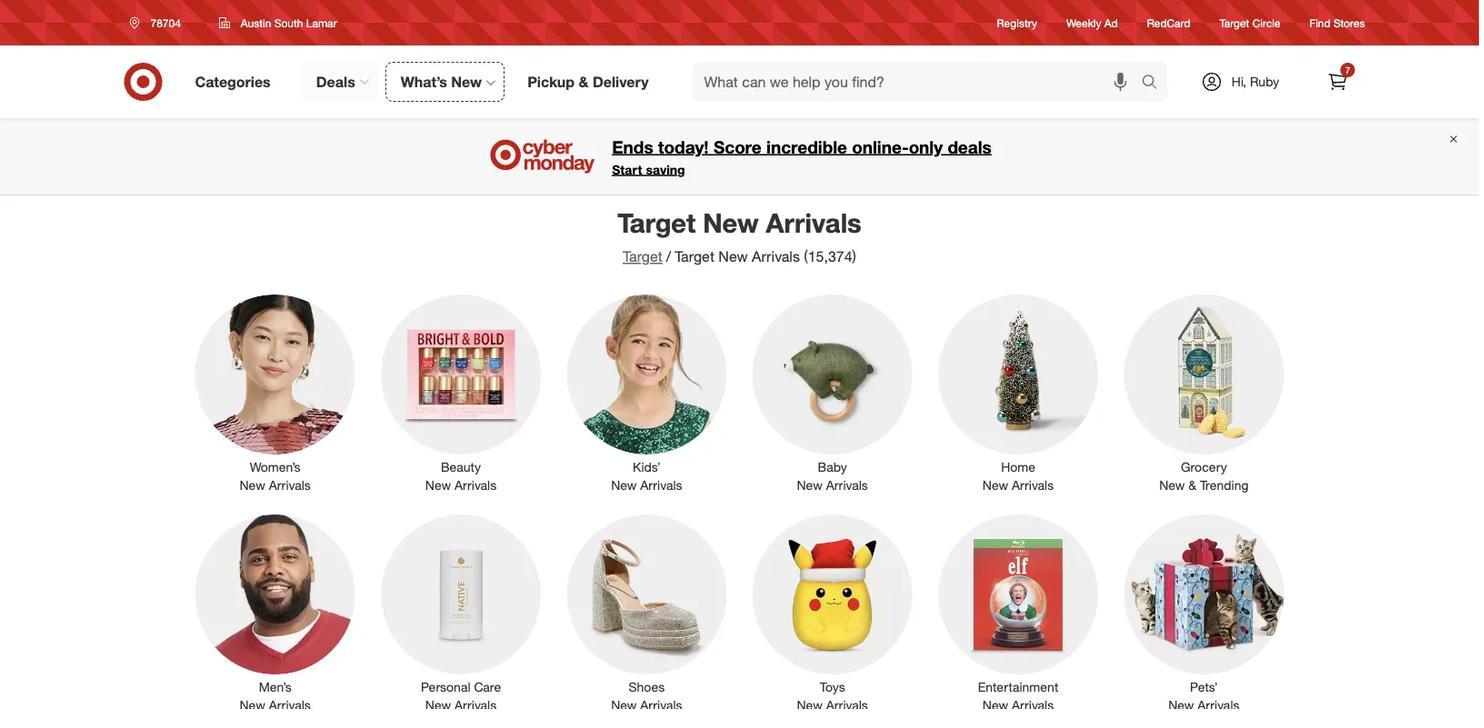 Task type: locate. For each thing, give the bounding box(es) containing it.
new right /
[[719, 248, 748, 266]]

0 vertical spatial &
[[579, 73, 589, 91]]

weekly ad link
[[1067, 15, 1119, 31]]

online-
[[853, 136, 909, 157]]

new inside women's new arrivals
[[240, 478, 265, 493]]

& down "grocery"
[[1189, 478, 1197, 493]]

new down women's
[[240, 478, 265, 493]]

incredible
[[767, 136, 848, 157]]

new inside baby new arrivals
[[797, 478, 823, 493]]

arrivals down women's
[[269, 478, 311, 493]]

what's new link
[[385, 62, 505, 102]]

arrivals up (15,374)
[[766, 206, 862, 239]]

austin south lamar
[[241, 16, 337, 30]]

new
[[451, 73, 482, 91], [703, 206, 759, 239], [719, 248, 748, 266], [240, 478, 265, 493], [426, 478, 451, 493], [611, 478, 637, 493], [797, 478, 823, 493], [983, 478, 1009, 493], [1160, 478, 1186, 493]]

new inside grocery new & trending
[[1160, 478, 1186, 493]]

1 vertical spatial &
[[1189, 478, 1197, 493]]

personal care link
[[368, 511, 554, 709]]

target
[[1220, 16, 1250, 29], [618, 206, 696, 239], [623, 248, 663, 266], [675, 248, 715, 266]]

78704 button
[[118, 6, 200, 39]]

new for what's
[[451, 73, 482, 91]]

new inside beauty new arrivals
[[426, 478, 451, 493]]

deals link
[[301, 62, 378, 102]]

personal
[[421, 680, 471, 695]]

south
[[274, 16, 303, 30]]

find
[[1310, 16, 1331, 29]]

1 horizontal spatial &
[[1189, 478, 1197, 493]]

target right /
[[675, 248, 715, 266]]

arrivals left (15,374)
[[752, 248, 800, 266]]

arrivals down home
[[1012, 478, 1054, 493]]

score
[[714, 136, 762, 157]]

arrivals
[[766, 206, 862, 239], [752, 248, 800, 266], [269, 478, 311, 493], [455, 478, 497, 493], [641, 478, 683, 493], [826, 478, 869, 493], [1012, 478, 1054, 493]]

7 link
[[1318, 62, 1358, 102]]

new down "grocery"
[[1160, 478, 1186, 493]]

arrivals down kids'
[[641, 478, 683, 493]]

find stores link
[[1310, 15, 1366, 31]]

/
[[667, 248, 671, 266]]

search button
[[1134, 62, 1178, 106]]

pickup
[[528, 73, 575, 91]]

ruby
[[1251, 74, 1280, 90]]

stores
[[1334, 16, 1366, 29]]

austin
[[241, 16, 271, 30]]

home new arrivals
[[983, 459, 1054, 493]]

find stores
[[1310, 16, 1366, 29]]

new for grocery
[[1160, 478, 1186, 493]]

new down baby
[[797, 478, 823, 493]]

& right pickup
[[579, 73, 589, 91]]

arrivals down beauty
[[455, 478, 497, 493]]

new right what's
[[451, 73, 482, 91]]

entertainment link
[[926, 511, 1112, 709]]

arrivals inside kids' new arrivals
[[641, 478, 683, 493]]

&
[[579, 73, 589, 91], [1189, 478, 1197, 493]]

kids'
[[633, 459, 661, 475]]

new inside home new arrivals
[[983, 478, 1009, 493]]

ad
[[1105, 16, 1119, 29]]

target circle
[[1220, 16, 1281, 29]]

target left the circle
[[1220, 16, 1250, 29]]

arrivals inside women's new arrivals
[[269, 478, 311, 493]]

new for home
[[983, 478, 1009, 493]]

women's new arrivals
[[240, 459, 311, 493]]

arrivals inside baby new arrivals
[[826, 478, 869, 493]]

target link
[[623, 248, 663, 266]]

beauty new arrivals
[[426, 459, 497, 493]]

arrivals inside home new arrivals
[[1012, 478, 1054, 493]]

hi, ruby
[[1232, 74, 1280, 90]]

(15,374)
[[804, 248, 857, 266]]

redcard link
[[1148, 15, 1191, 31]]

What can we help you find? suggestions appear below search field
[[694, 62, 1147, 102]]

categories link
[[180, 62, 294, 102]]

target new arrivals target / target new arrivals (15,374)
[[618, 206, 862, 266]]

arrivals inside beauty new arrivals
[[455, 478, 497, 493]]

new down beauty
[[426, 478, 451, 493]]

saving
[[646, 162, 686, 178]]

new down kids'
[[611, 478, 637, 493]]

circle
[[1253, 16, 1281, 29]]

new for baby
[[797, 478, 823, 493]]

arrivals down baby
[[826, 478, 869, 493]]

weekly ad
[[1067, 16, 1119, 29]]

registry link
[[997, 15, 1038, 31]]

women's
[[250, 459, 301, 475]]

arrivals for target
[[766, 206, 862, 239]]

pickup & delivery link
[[512, 62, 672, 102]]

new down home
[[983, 478, 1009, 493]]

new down score on the top of page
[[703, 206, 759, 239]]

arrivals for kids'
[[641, 478, 683, 493]]

new inside kids' new arrivals
[[611, 478, 637, 493]]

arrivals for baby
[[826, 478, 869, 493]]

what's new
[[401, 73, 482, 91]]

grocery new & trending
[[1160, 459, 1249, 493]]



Task type: vqa. For each thing, say whether or not it's contained in the screenshot.
Shop in store button
no



Task type: describe. For each thing, give the bounding box(es) containing it.
weekly
[[1067, 16, 1102, 29]]

ends today! score incredible online-only deals start saving
[[612, 136, 992, 178]]

delivery
[[593, 73, 649, 91]]

baby new arrivals
[[797, 459, 869, 493]]

redcard
[[1148, 16, 1191, 29]]

arrivals for home
[[1012, 478, 1054, 493]]

new for beauty
[[426, 478, 451, 493]]

target circle link
[[1220, 15, 1281, 31]]

austin south lamar button
[[207, 6, 349, 39]]

categories
[[195, 73, 271, 91]]

beauty
[[441, 459, 481, 475]]

home
[[1002, 459, 1036, 475]]

today!
[[658, 136, 709, 157]]

new for target
[[703, 206, 759, 239]]

grocery
[[1182, 459, 1228, 475]]

pickup & delivery
[[528, 73, 649, 91]]

only
[[909, 136, 943, 157]]

lamar
[[306, 16, 337, 30]]

0 horizontal spatial &
[[579, 73, 589, 91]]

cyber monday target deals image
[[488, 135, 598, 178]]

arrivals for beauty
[[455, 478, 497, 493]]

arrivals for women's
[[269, 478, 311, 493]]

trending
[[1201, 478, 1249, 493]]

kids' new arrivals
[[611, 459, 683, 493]]

target up /
[[618, 206, 696, 239]]

7
[[1346, 64, 1351, 75]]

78704
[[151, 16, 181, 30]]

deals
[[948, 136, 992, 157]]

what's
[[401, 73, 447, 91]]

& inside grocery new & trending
[[1189, 478, 1197, 493]]

target left /
[[623, 248, 663, 266]]

personal care
[[421, 680, 501, 695]]

entertainment
[[978, 680, 1059, 695]]

new for kids'
[[611, 478, 637, 493]]

ends
[[612, 136, 654, 157]]

start
[[612, 162, 643, 178]]

target inside "link"
[[1220, 16, 1250, 29]]

hi,
[[1232, 74, 1247, 90]]

search
[[1134, 75, 1178, 92]]

baby
[[818, 459, 847, 475]]

deals
[[316, 73, 355, 91]]

care
[[474, 680, 501, 695]]

registry
[[997, 16, 1038, 29]]

new for women's
[[240, 478, 265, 493]]



